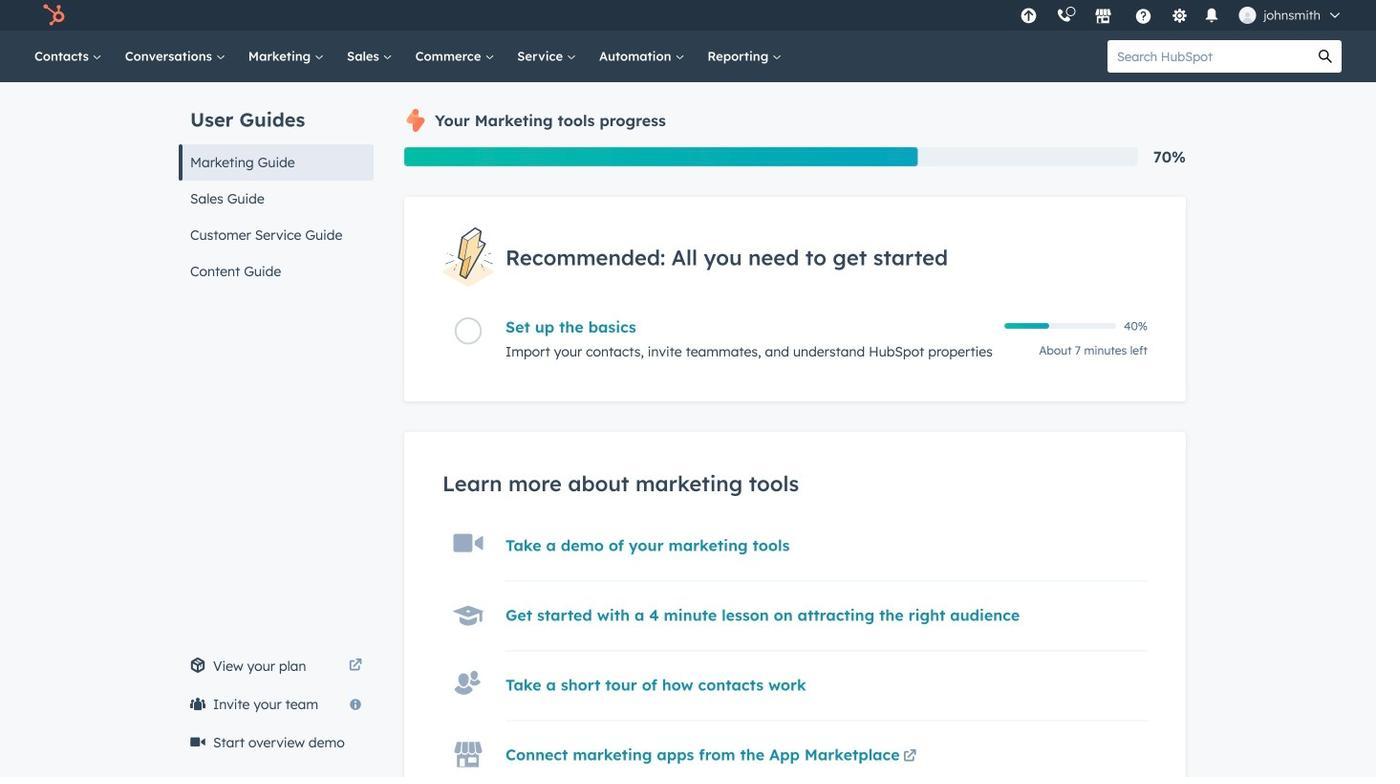 Task type: vqa. For each thing, say whether or not it's contained in the screenshot.
option
no



Task type: describe. For each thing, give the bounding box(es) containing it.
[object object] complete progress bar
[[1005, 323, 1050, 329]]

Search HubSpot search field
[[1108, 40, 1310, 73]]

user guides element
[[179, 82, 374, 290]]

john smith image
[[1239, 7, 1257, 24]]



Task type: locate. For each thing, give the bounding box(es) containing it.
progress bar
[[404, 147, 918, 166]]

marketplaces image
[[1095, 9, 1112, 26]]

link opens in a new window image
[[349, 655, 362, 678]]

link opens in a new window image
[[349, 660, 362, 673], [904, 746, 917, 769], [904, 751, 917, 764]]

menu
[[1011, 0, 1354, 31]]



